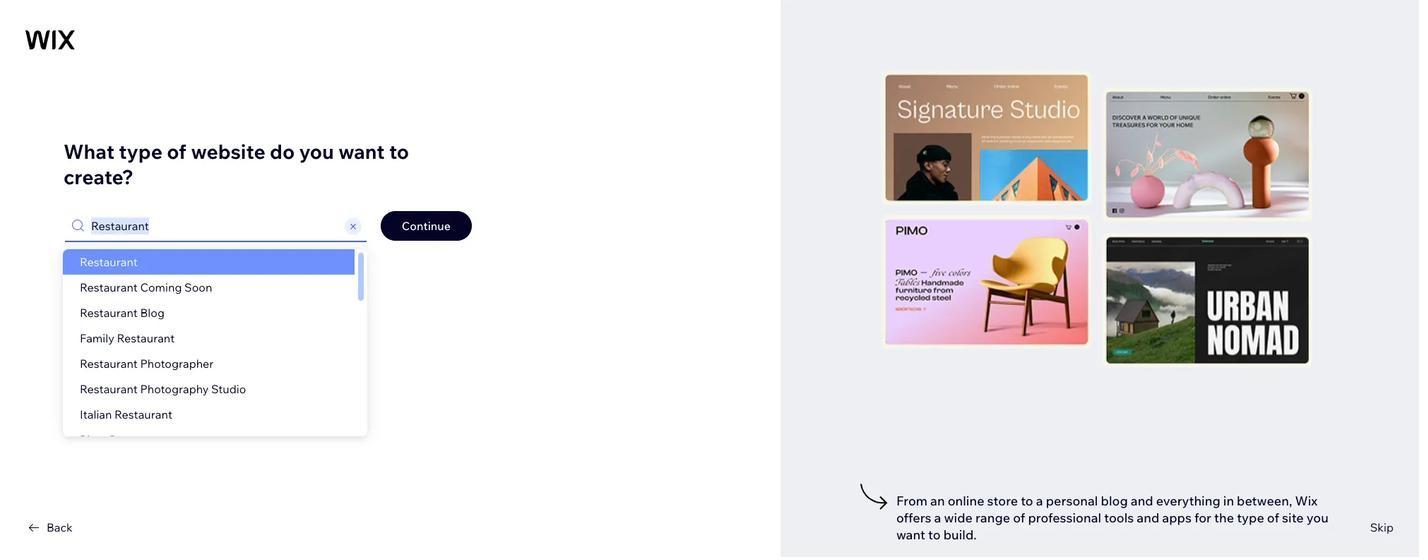 Task type: vqa. For each thing, say whether or not it's contained in the screenshot.
Of inside What type of website do you want to create?
yes



Task type: locate. For each thing, give the bounding box(es) containing it.
create?
[[64, 165, 134, 189]]

type up create?
[[119, 139, 163, 164]]

for
[[1195, 510, 1212, 526]]

of down between,
[[1267, 510, 1279, 526]]

0 vertical spatial you
[[299, 139, 334, 164]]

of left website
[[167, 139, 187, 164]]

of
[[167, 139, 187, 164], [1013, 510, 1025, 526], [1267, 510, 1279, 526]]

to
[[389, 139, 409, 164], [1021, 493, 1033, 509], [928, 527, 941, 543]]

website
[[191, 139, 265, 164]]

want
[[338, 139, 385, 164], [896, 527, 925, 543]]

and right blog
[[1131, 493, 1153, 509]]

restaurant up family
[[80, 306, 138, 320]]

type down between,
[[1237, 510, 1264, 526]]

1 vertical spatial and
[[1137, 510, 1159, 526]]

1 horizontal spatial a
[[1036, 493, 1043, 509]]

2 vertical spatial to
[[928, 527, 941, 543]]

1 horizontal spatial want
[[896, 527, 925, 543]]

restaurant down family
[[80, 357, 138, 371]]

online
[[948, 493, 984, 509]]

restaurant
[[80, 255, 138, 269], [80, 280, 138, 295], [80, 306, 138, 320], [117, 331, 175, 345], [80, 357, 138, 371], [80, 382, 138, 396], [114, 408, 172, 422], [109, 433, 167, 447]]

restaurant coming soon
[[80, 280, 212, 295]]

of down store
[[1013, 510, 1025, 526]]

professional
[[1028, 510, 1101, 526]]

studio
[[211, 382, 246, 396]]

1 horizontal spatial of
[[1013, 510, 1025, 526]]

want inside from an online store to a personal blog and everything in between, wix offers a wide range of professional tools and apps for the type of site you want to build.
[[896, 527, 925, 543]]

0 horizontal spatial to
[[389, 139, 409, 164]]

0 horizontal spatial of
[[167, 139, 187, 164]]

1 vertical spatial you
[[1307, 510, 1329, 526]]

do
[[270, 139, 295, 164]]

from an online store to a personal blog and everything in between, wix offers a wide range of professional tools and apps for the type of site you want to build.
[[896, 493, 1329, 543]]

2 horizontal spatial to
[[1021, 493, 1033, 509]]

restaurant blog
[[80, 306, 165, 320]]

wix
[[1295, 493, 1318, 509]]

and
[[1131, 493, 1153, 509], [1137, 510, 1159, 526]]

family restaurant
[[80, 331, 175, 345]]

restaurant option
[[63, 249, 355, 275]]

restaurant up 'restaurant coming soon'
[[80, 255, 138, 269]]

family
[[80, 331, 114, 345]]

1 vertical spatial want
[[896, 527, 925, 543]]

type
[[119, 139, 163, 164], [1237, 510, 1264, 526]]

photography
[[140, 382, 209, 396]]

italian restaurant
[[80, 408, 172, 422]]

0 horizontal spatial type
[[119, 139, 163, 164]]

a down "an" at the right of the page
[[934, 510, 941, 526]]

a up the 'professional'
[[1036, 493, 1043, 509]]

skip button
[[1370, 519, 1394, 536]]

1 vertical spatial a
[[934, 510, 941, 526]]

you
[[299, 139, 334, 164], [1307, 510, 1329, 526]]

0 vertical spatial want
[[338, 139, 385, 164]]

restaurant down italian restaurant
[[109, 433, 167, 447]]

you inside from an online store to a personal blog and everything in between, wix offers a wide range of professional tools and apps for the type of site you want to build.
[[1307, 510, 1329, 526]]

in
[[1223, 493, 1234, 509]]

0 horizontal spatial want
[[338, 139, 385, 164]]

you right do
[[299, 139, 334, 164]]

range
[[976, 510, 1010, 526]]

italian
[[80, 408, 112, 422]]

and left apps
[[1137, 510, 1159, 526]]

a
[[1036, 493, 1043, 509], [934, 510, 941, 526]]

everything
[[1156, 493, 1221, 509]]

blog
[[140, 306, 165, 320]]

type inside what type of website do you want to create?
[[119, 139, 163, 164]]

0 vertical spatial a
[[1036, 493, 1043, 509]]

0 horizontal spatial you
[[299, 139, 334, 164]]

offers
[[896, 510, 931, 526]]

build.
[[944, 527, 977, 543]]

1 horizontal spatial you
[[1307, 510, 1329, 526]]

1 horizontal spatial type
[[1237, 510, 1264, 526]]

you down wix
[[1307, 510, 1329, 526]]

0 vertical spatial type
[[119, 139, 163, 164]]

restaurant photography studio
[[80, 382, 246, 396]]

continue
[[402, 219, 451, 233]]

photographer
[[140, 357, 214, 371]]

you inside what type of website do you want to create?
[[299, 139, 334, 164]]

restaurant down restaurant photography studio
[[114, 408, 172, 422]]

restaurant up restaurant photographer
[[117, 331, 175, 345]]

to inside what type of website do you want to create?
[[389, 139, 409, 164]]

1 vertical spatial type
[[1237, 510, 1264, 526]]

list box
[[63, 249, 367, 453]]

pizza restaurant
[[80, 433, 167, 447]]

0 vertical spatial to
[[389, 139, 409, 164]]



Task type: describe. For each thing, give the bounding box(es) containing it.
back
[[47, 521, 73, 535]]

1 vertical spatial to
[[1021, 493, 1033, 509]]

an
[[930, 493, 945, 509]]

restaurant up restaurant blog
[[80, 280, 138, 295]]

0 vertical spatial and
[[1131, 493, 1153, 509]]

back button
[[25, 519, 73, 536]]

pizza
[[80, 433, 107, 447]]

wide
[[944, 510, 973, 526]]

1 horizontal spatial to
[[928, 527, 941, 543]]

want inside what type of website do you want to create?
[[338, 139, 385, 164]]

of inside what type of website do you want to create?
[[167, 139, 187, 164]]

type inside from an online store to a personal blog and everything in between, wix offers a wide range of professional tools and apps for the type of site you want to build.
[[1237, 510, 1264, 526]]

site
[[1282, 510, 1304, 526]]

apps
[[1162, 510, 1192, 526]]

2 horizontal spatial of
[[1267, 510, 1279, 526]]

personal
[[1046, 493, 1098, 509]]

what type of website do you want to create?
[[64, 139, 409, 189]]

what
[[64, 139, 114, 164]]

continue button
[[381, 211, 472, 241]]

coming
[[140, 280, 182, 295]]

the
[[1214, 510, 1234, 526]]

restaurant up italian
[[80, 382, 138, 396]]

between,
[[1237, 493, 1292, 509]]

skip
[[1370, 521, 1394, 535]]

0 horizontal spatial a
[[934, 510, 941, 526]]

Search for your business or site type field
[[87, 212, 342, 240]]

restaurant inside restaurant option
[[80, 255, 138, 269]]

tools
[[1104, 510, 1134, 526]]

soon
[[184, 280, 212, 295]]

list box containing restaurant
[[63, 249, 367, 453]]

blog
[[1101, 493, 1128, 509]]

restaurant photographer
[[80, 357, 214, 371]]

store
[[987, 493, 1018, 509]]

from
[[896, 493, 928, 509]]



